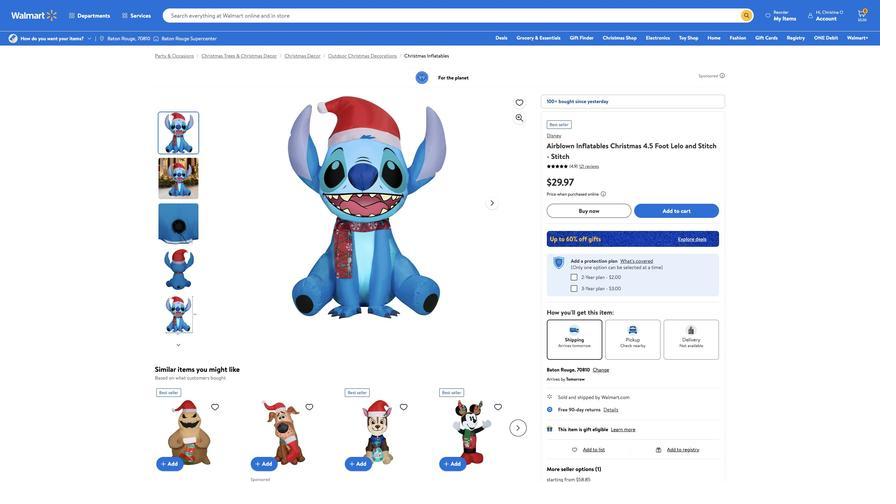 Task type: describe. For each thing, give the bounding box(es) containing it.
airblown
[[547, 141, 574, 151]]

1 horizontal spatial a
[[648, 264, 650, 271]]

1 / from the left
[[197, 52, 199, 59]]

year for 3-
[[586, 285, 595, 292]]

wpp logo image
[[552, 257, 565, 270]]

more
[[547, 466, 560, 473]]

airblown inflatables 5 foot christmas brown burlap oogie boogie holding stocking disney image
[[156, 400, 222, 466]]

on
[[169, 375, 174, 382]]

add to list button
[[572, 447, 605, 454]]

this item is gift eligible learn more
[[558, 426, 635, 433]]

add button for airblown inflatables 5 foot christmas brown burlap oogie boogie holding stocking disney image
[[156, 458, 183, 472]]

add to favorites list, airblown inflatables 5 foot nordic winter christmas mickey mouse image
[[494, 403, 502, 412]]

shipping
[[565, 337, 584, 344]]

airblown inflatables christmas 4.5 foot lelo and stitch - stitch image
[[254, 95, 480, 321]]

might
[[209, 365, 227, 375]]

christmas inflatables link
[[404, 52, 449, 59]]

not
[[679, 343, 687, 349]]

outdoor christmas decorations link
[[328, 52, 397, 59]]

add to favorites list, airblown inflatable puppy scoob with a christmas stocking image
[[305, 403, 314, 412]]

0 horizontal spatial a
[[581, 258, 583, 265]]

best seller for airblown inflatables 5 foot christmas brown burlap oogie boogie holding stocking disney image
[[159, 390, 178, 396]]

items?
[[70, 35, 84, 42]]

up to sixty percent off deals. shop now. image
[[547, 231, 719, 247]]

0 $0.00
[[858, 8, 867, 22]]

similar
[[155, 365, 176, 375]]

seller for airblown inflatables 5 foot christmas brown burlap oogie boogie holding stocking disney image
[[168, 390, 178, 396]]

airblown inflatables christmas 4.5 foot lelo and stitch - stitch - image 5 of 7 image
[[158, 295, 200, 336]]

gift finder link
[[567, 34, 597, 42]]

buy
[[579, 207, 588, 215]]

how for how you'll get this item:
[[547, 308, 559, 317]]

baton for baton rouge supercenter
[[162, 35, 174, 42]]

airblown inflatables christmas 4.5 foot lelo and stitch - stitch - image 3 of 7 image
[[158, 204, 200, 245]]

rouge, for baton rouge, 70810 change arrives by tomorrow
[[561, 367, 576, 374]]

grocery
[[517, 34, 534, 41]]

deals
[[496, 34, 507, 41]]

$3.00
[[609, 285, 621, 292]]

how do you want your items?
[[21, 35, 84, 42]]

airblown inflatables 5 foot nordic winter christmas mickey mouse image
[[439, 400, 505, 466]]

100+
[[547, 98, 557, 105]]

- for 2-year plan - $2.00
[[606, 274, 608, 281]]

can
[[608, 264, 616, 271]]

3-Year plan - $3.00 checkbox
[[571, 286, 577, 292]]

0 horizontal spatial and
[[569, 394, 576, 401]]

$0.00
[[858, 17, 867, 22]]

next slide for similar items you might like list image
[[510, 420, 527, 437]]

ad disclaimer and feedback image
[[719, 73, 725, 79]]

gift for gift cards
[[755, 34, 764, 41]]

check
[[620, 343, 632, 349]]

foot
[[655, 141, 669, 151]]

3-year plan - $3.00
[[581, 285, 621, 292]]

registry link
[[784, 34, 808, 42]]

next image image
[[176, 343, 181, 348]]

& for grocery
[[535, 34, 538, 41]]

arrives inside "baton rouge, 70810 change arrives by tomorrow"
[[547, 377, 560, 383]]

option
[[593, 264, 607, 271]]

walmart.com
[[601, 394, 630, 401]]

do
[[32, 35, 37, 42]]

buy now button
[[547, 204, 631, 218]]

similar items you might like based on what customers bought
[[155, 365, 240, 382]]

services
[[131, 12, 151, 19]]

2-year plan - $2.00
[[581, 274, 621, 281]]

disney airblown inflatables christmas 4.5 foot lelo and stitch - stitch
[[547, 132, 717, 161]]

best seller for airblown inflatables 5 foot nordic winter christmas mickey mouse image
[[442, 390, 461, 396]]

customers
[[187, 375, 209, 382]]

what's
[[620, 258, 635, 265]]

70810 for baton rouge, 70810 change arrives by tomorrow
[[577, 367, 590, 374]]

how you'll get this item:
[[547, 308, 614, 317]]

add to favorites list, airblown inflatables christmas chase with santa paws sack nick image
[[399, 403, 408, 412]]

3 product group from the left
[[345, 386, 424, 483]]

cards
[[765, 34, 778, 41]]

search icon image
[[744, 13, 750, 18]]

party & occasions link
[[155, 52, 194, 59]]

to for registry
[[677, 447, 681, 454]]

electronics
[[646, 34, 670, 41]]

trees
[[224, 52, 235, 59]]

baton for baton rouge, 70810
[[107, 35, 120, 42]]

essentials
[[540, 34, 561, 41]]

to for cart
[[674, 207, 679, 215]]

tomorrow
[[572, 343, 591, 349]]

add to cart image for airblown inflatables 5 foot christmas brown burlap oogie boogie holding stocking disney image
[[159, 460, 168, 469]]

one debit link
[[811, 34, 841, 42]]

delivery not available
[[679, 337, 703, 349]]

airblown inflatables christmas chase with santa paws sack nick image
[[345, 400, 411, 466]]

walmart image
[[11, 10, 57, 21]]

2-
[[581, 274, 586, 281]]

seller for airblown inflatables 5 foot nordic winter christmas mickey mouse image
[[451, 390, 461, 396]]

add inside add a protection plan what's covered (only one option can be selected at a time)
[[571, 258, 580, 265]]

purchased
[[568, 191, 587, 197]]

2 product group from the left
[[251, 386, 329, 483]]

rouge
[[175, 35, 189, 42]]

tomorrow
[[566, 377, 585, 383]]

be
[[617, 264, 622, 271]]

gifting made easy image
[[547, 426, 552, 432]]

3-
[[581, 285, 586, 292]]

Search search field
[[163, 8, 754, 23]]

4.5
[[643, 141, 653, 151]]

pickup check nearby
[[620, 337, 646, 349]]

 image for baton
[[99, 36, 105, 41]]

decorations
[[371, 52, 397, 59]]

christmas shop
[[603, 34, 637, 41]]

next media item image
[[488, 199, 497, 207]]

you'll
[[561, 308, 575, 317]]

christina
[[822, 9, 839, 15]]

1 decor from the left
[[264, 52, 277, 59]]

intent image for shipping image
[[569, 325, 580, 336]]

eligible
[[592, 426, 608, 433]]

when
[[557, 191, 567, 197]]

explore
[[678, 236, 694, 243]]

toy shop
[[679, 34, 698, 41]]

delivery
[[682, 337, 700, 344]]

christmas shop link
[[600, 34, 640, 42]]

(only
[[571, 264, 583, 271]]

at
[[643, 264, 647, 271]]

legal information image
[[600, 191, 606, 197]]

gift
[[583, 426, 591, 433]]

day
[[576, 407, 584, 414]]

and inside disney airblown inflatables christmas 4.5 foot lelo and stitch - stitch
[[685, 141, 696, 151]]

add to cart button
[[634, 204, 719, 218]]

reorder
[[774, 9, 789, 15]]

best for airblown inflatables 5 foot christmas brown burlap oogie boogie holding stocking disney image
[[159, 390, 167, 396]]

plan for $2.00
[[596, 274, 605, 281]]

price when purchased online
[[547, 191, 599, 197]]

learn more button
[[611, 426, 635, 433]]

airblown inflatables christmas 4.5 foot lelo and stitch - stitch - image 4 of 7 image
[[158, 249, 200, 291]]

clear search field text image
[[733, 13, 738, 18]]

items
[[178, 365, 195, 375]]

free 90-day returns details
[[558, 407, 618, 414]]

learn
[[611, 426, 623, 433]]

disney link
[[547, 132, 561, 139]]

add to cart
[[663, 207, 691, 215]]

details
[[603, 407, 618, 414]]

add inside button
[[663, 207, 673, 215]]

4 product group from the left
[[439, 386, 518, 483]]

add button for airblown inflatables 5 foot nordic winter christmas mickey mouse image
[[439, 458, 466, 472]]

best for airblown inflatables christmas chase with santa paws sack nick image
[[348, 390, 356, 396]]

protection
[[584, 258, 607, 265]]

available
[[688, 343, 703, 349]]

shop for christmas shop
[[626, 34, 637, 41]]

airblown inflatable puppy scoob with a christmas stocking image
[[251, 400, 316, 466]]

how for how do you want your items?
[[21, 35, 30, 42]]

now
[[589, 207, 599, 215]]



Task type: locate. For each thing, give the bounding box(es) containing it.
2 gift from the left
[[755, 34, 764, 41]]

1 horizontal spatial gift
[[755, 34, 764, 41]]

rouge, down services popup button
[[121, 35, 136, 42]]

/ right the decorations
[[400, 52, 401, 59]]

3 add button from the left
[[345, 458, 372, 472]]

1 vertical spatial you
[[196, 365, 207, 375]]

to left cart
[[674, 207, 679, 215]]

 image right |
[[99, 36, 105, 41]]

1 horizontal spatial decor
[[307, 52, 321, 59]]

finder
[[580, 34, 594, 41]]

(1)
[[595, 466, 601, 473]]

how left do
[[21, 35, 30, 42]]

intent image for pickup image
[[627, 325, 639, 336]]

explore deals link
[[675, 233, 709, 246]]

you up customers
[[196, 365, 207, 375]]

0 vertical spatial stitch
[[698, 141, 717, 151]]

4 add to cart image from the left
[[442, 460, 451, 469]]

 image
[[8, 34, 18, 43], [99, 36, 105, 41]]

baton rouge, 70810 change arrives by tomorrow
[[547, 367, 609, 383]]

home
[[708, 34, 721, 41]]

1 horizontal spatial you
[[196, 365, 207, 375]]

to for list
[[593, 447, 597, 454]]

christmas decor link
[[284, 52, 321, 59]]

gift finder
[[570, 34, 594, 41]]

want
[[47, 35, 58, 42]]

1 gift from the left
[[570, 34, 578, 41]]

arrives inside shipping arrives tomorrow
[[558, 343, 571, 349]]

sponsored
[[699, 73, 718, 79]]

- inside disney airblown inflatables christmas 4.5 foot lelo and stitch - stitch
[[547, 152, 549, 161]]

shop right toy
[[687, 34, 698, 41]]

- for 3-year plan - $3.00
[[606, 285, 608, 292]]

returns
[[585, 407, 601, 414]]

rouge, up 'tomorrow'
[[561, 367, 576, 374]]

how left the you'll
[[547, 308, 559, 317]]

&
[[535, 34, 538, 41], [167, 52, 171, 59], [236, 52, 240, 59]]

Walmart Site-Wide search field
[[163, 8, 754, 23]]

rouge, for baton rouge, 70810
[[121, 35, 136, 42]]

christmas inside disney airblown inflatables christmas 4.5 foot lelo and stitch - stitch
[[610, 141, 641, 151]]

and right lelo
[[685, 141, 696, 151]]

0 horizontal spatial bought
[[211, 375, 226, 382]]

plan for $3.00
[[596, 285, 605, 292]]

& right "party"
[[167, 52, 171, 59]]

2 vertical spatial plan
[[596, 285, 605, 292]]

1 vertical spatial arrives
[[547, 377, 560, 383]]

1 vertical spatial -
[[606, 274, 608, 281]]

plan down 2-year plan - $2.00
[[596, 285, 605, 292]]

to left registry
[[677, 447, 681, 454]]

by right shipped
[[595, 394, 600, 401]]

baton left rouge
[[162, 35, 174, 42]]

add to cart image
[[159, 460, 168, 469], [253, 460, 262, 469], [348, 460, 356, 469], [442, 460, 451, 469]]

and right sold at right bottom
[[569, 394, 576, 401]]

items
[[782, 14, 796, 22]]

stitch down airblown
[[551, 152, 569, 161]]

add to list
[[583, 447, 605, 454]]

1 vertical spatial rouge,
[[561, 367, 576, 374]]

rouge, inside "baton rouge, 70810 change arrives by tomorrow"
[[561, 367, 576, 374]]

2 shop from the left
[[687, 34, 698, 41]]

3 add to cart image from the left
[[348, 460, 356, 469]]

rouge,
[[121, 35, 136, 42], [561, 367, 576, 374]]

1 horizontal spatial baton
[[162, 35, 174, 42]]

what
[[175, 375, 186, 382]]

1 vertical spatial stitch
[[551, 152, 569, 161]]

0 vertical spatial year
[[586, 274, 595, 281]]

account
[[816, 14, 837, 22]]

1 horizontal spatial and
[[685, 141, 696, 151]]

add button
[[156, 458, 183, 472], [251, 458, 278, 472], [345, 458, 372, 472], [439, 458, 466, 472]]

add a protection plan what's covered (only one option can be selected at a time)
[[571, 258, 663, 271]]

0 horizontal spatial gift
[[570, 34, 578, 41]]

1 horizontal spatial how
[[547, 308, 559, 317]]

grocery & essentials link
[[513, 34, 564, 42]]

sold and shipped by walmart.com
[[558, 394, 630, 401]]

online
[[588, 191, 599, 197]]

1 horizontal spatial 70810
[[577, 367, 590, 374]]

1 vertical spatial by
[[595, 394, 600, 401]]

0 horizontal spatial shop
[[626, 34, 637, 41]]

by left 'tomorrow'
[[561, 377, 565, 383]]

0 horizontal spatial inflatables
[[427, 52, 449, 59]]

a right at
[[648, 264, 650, 271]]

seller
[[559, 122, 569, 128], [168, 390, 178, 396], [357, 390, 367, 396], [451, 390, 461, 396], [561, 466, 574, 473]]

1 horizontal spatial rouge,
[[561, 367, 576, 374]]

2 add to cart image from the left
[[253, 460, 262, 469]]

baton up sold at right bottom
[[547, 367, 559, 374]]

home link
[[704, 34, 724, 42]]

bought
[[559, 98, 574, 105], [211, 375, 226, 382]]

best for airblown inflatables 5 foot nordic winter christmas mickey mouse image
[[442, 390, 450, 396]]

electronics link
[[643, 34, 673, 42]]

covered
[[636, 258, 653, 265]]

0 horizontal spatial &
[[167, 52, 171, 59]]

1 product group from the left
[[156, 386, 235, 483]]

christmas
[[603, 34, 625, 41], [201, 52, 223, 59], [241, 52, 262, 59], [284, 52, 306, 59], [348, 52, 369, 59], [404, 52, 426, 59], [610, 141, 641, 151]]

arrives left tomorrow
[[558, 343, 571, 349]]

party & occasions / christmas trees & christmas decor / christmas decor / outdoor christmas decorations / christmas inflatables
[[155, 52, 449, 59]]

2 year from the top
[[586, 285, 595, 292]]

2 decor from the left
[[307, 52, 321, 59]]

you inside similar items you might like based on what customers bought
[[196, 365, 207, 375]]

1 horizontal spatial bought
[[559, 98, 574, 105]]

change
[[593, 367, 609, 374]]

what's covered button
[[620, 258, 653, 265]]

since
[[575, 98, 586, 105]]

by inside "baton rouge, 70810 change arrives by tomorrow"
[[561, 377, 565, 383]]

zoom image modal image
[[515, 114, 524, 122]]

- left $3.00
[[606, 285, 608, 292]]

4 add button from the left
[[439, 458, 466, 472]]

shipping arrives tomorrow
[[558, 337, 591, 349]]

gift inside 'gift finder' link
[[570, 34, 578, 41]]

toy shop link
[[676, 34, 702, 42]]

0 vertical spatial 70810
[[138, 35, 150, 42]]

add to cart image for airblown inflatable puppy scoob with a christmas stocking 'image'
[[253, 460, 262, 469]]

1 add to cart image from the left
[[159, 460, 168, 469]]

deals
[[695, 236, 706, 243]]

toy
[[679, 34, 686, 41]]

you right do
[[38, 35, 46, 42]]

0 vertical spatial rouge,
[[121, 35, 136, 42]]

decor left outdoor
[[307, 52, 321, 59]]

 image left do
[[8, 34, 18, 43]]

to left list
[[593, 447, 597, 454]]

1 horizontal spatial stitch
[[698, 141, 717, 151]]

gift for gift finder
[[570, 34, 578, 41]]

add to cart image for airblown inflatables 5 foot nordic winter christmas mickey mouse image
[[442, 460, 451, 469]]

to
[[674, 207, 679, 215], [593, 447, 597, 454], [677, 447, 681, 454]]

1 horizontal spatial  image
[[99, 36, 105, 41]]

- left "$2.00"
[[606, 274, 608, 281]]

airblown inflatables christmas 4.5 foot lelo and stitch - stitch - image 2 of 7 image
[[158, 158, 200, 199]]

1 add button from the left
[[156, 458, 183, 472]]

gift inside gift cards link
[[755, 34, 764, 41]]

add to cart image for airblown inflatables christmas chase with santa paws sack nick image
[[348, 460, 356, 469]]

time)
[[651, 264, 663, 271]]

add to favorites list, airblown inflatables christmas 4.5 foot lelo and stitch - stitch image
[[515, 98, 524, 107]]

2-Year plan - $2.00 checkbox
[[571, 274, 577, 281]]

free
[[558, 407, 568, 414]]

one
[[584, 264, 592, 271]]

baton inside "baton rouge, 70810 change arrives by tomorrow"
[[547, 367, 559, 374]]

(4.9)
[[569, 163, 578, 169]]

gift left cards
[[755, 34, 764, 41]]

1 horizontal spatial by
[[595, 394, 600, 401]]

this
[[558, 426, 567, 433]]

0 vertical spatial inflatables
[[427, 52, 449, 59]]

add button for airblown inflatable puppy scoob with a christmas stocking 'image'
[[251, 458, 278, 472]]

year down 2-year plan - $2.00
[[586, 285, 595, 292]]

disney
[[547, 132, 561, 139]]

you for want
[[38, 35, 46, 42]]

more
[[624, 426, 635, 433]]

1 horizontal spatial &
[[236, 52, 240, 59]]

year for 2-
[[586, 274, 595, 281]]

 image for how
[[8, 34, 18, 43]]

plan inside add a protection plan what's covered (only one option can be selected at a time)
[[608, 258, 618, 265]]

1 shop from the left
[[626, 34, 637, 41]]

airblown inflatables christmas 4.5 foot lelo and stitch - stitch - image 1 of 7 image
[[158, 112, 200, 154]]

bought down might
[[211, 375, 226, 382]]

& for party
[[167, 52, 171, 59]]

1 vertical spatial how
[[547, 308, 559, 317]]

this
[[588, 308, 598, 317]]

2 / from the left
[[280, 52, 282, 59]]

3 / from the left
[[323, 52, 325, 59]]

seller for airblown inflatables christmas chase with santa paws sack nick image
[[357, 390, 367, 396]]

/ right the occasions
[[197, 52, 199, 59]]

70810 inside "baton rouge, 70810 change arrives by tomorrow"
[[577, 367, 590, 374]]

plan down option
[[596, 274, 605, 281]]

2 horizontal spatial baton
[[547, 367, 559, 374]]

2 horizontal spatial &
[[535, 34, 538, 41]]

0 horizontal spatial how
[[21, 35, 30, 42]]

0 vertical spatial you
[[38, 35, 46, 42]]

intent image for delivery image
[[686, 325, 697, 336]]

hi,
[[816, 9, 821, 15]]

add to registry button
[[656, 447, 699, 454]]

0 vertical spatial how
[[21, 35, 30, 42]]

outdoor
[[328, 52, 347, 59]]

inflatables inside disney airblown inflatables christmas 4.5 foot lelo and stitch - stitch
[[576, 141, 609, 151]]

christmas inside christmas shop link
[[603, 34, 625, 41]]

lelo
[[671, 141, 683, 151]]

2 vertical spatial -
[[606, 285, 608, 292]]

& right grocery at top
[[535, 34, 538, 41]]

1 vertical spatial inflatables
[[576, 141, 609, 151]]

add button for airblown inflatables christmas chase with santa paws sack nick image
[[345, 458, 372, 472]]

add
[[663, 207, 673, 215], [571, 258, 580, 265], [583, 447, 592, 454], [667, 447, 676, 454], [168, 461, 178, 468], [262, 461, 272, 468], [356, 461, 366, 468], [451, 461, 461, 468]]

shop for toy shop
[[687, 34, 698, 41]]

1 vertical spatial plan
[[596, 274, 605, 281]]

stitch right lelo
[[698, 141, 717, 151]]

0 vertical spatial and
[[685, 141, 696, 151]]

explore deals
[[678, 236, 706, 243]]

0 horizontal spatial baton
[[107, 35, 120, 42]]

1 horizontal spatial shop
[[687, 34, 698, 41]]

gift cards
[[755, 34, 778, 41]]

70810 up 'tomorrow'
[[577, 367, 590, 374]]

arrives up sold at right bottom
[[547, 377, 560, 383]]

inflatables
[[427, 52, 449, 59], [576, 141, 609, 151]]

1 vertical spatial bought
[[211, 375, 226, 382]]

1 vertical spatial and
[[569, 394, 576, 401]]

pickup
[[626, 337, 640, 344]]

- down airblown
[[547, 152, 549, 161]]

0 horizontal spatial  image
[[8, 34, 18, 43]]

year down one
[[586, 274, 595, 281]]

gift left finder
[[570, 34, 578, 41]]

christmas trees & christmas decor link
[[201, 52, 277, 59]]

add to favorites list, airblown inflatables 5 foot christmas brown burlap oogie boogie holding stocking disney image
[[211, 403, 219, 412]]

my
[[774, 14, 781, 22]]

 image
[[153, 35, 159, 42]]

/ left outdoor
[[323, 52, 325, 59]]

arrives
[[558, 343, 571, 349], [547, 377, 560, 383]]

deals link
[[492, 34, 511, 42]]

decor left christmas decor link
[[264, 52, 277, 59]]

baton right |
[[107, 35, 120, 42]]

70810 down services
[[138, 35, 150, 42]]

0 horizontal spatial 70810
[[138, 35, 150, 42]]

0 horizontal spatial rouge,
[[121, 35, 136, 42]]

0 vertical spatial bought
[[559, 98, 574, 105]]

bought inside similar items you might like based on what customers bought
[[211, 375, 226, 382]]

plan right option
[[608, 258, 618, 265]]

you for might
[[196, 365, 207, 375]]

1 vertical spatial year
[[586, 285, 595, 292]]

1 horizontal spatial inflatables
[[576, 141, 609, 151]]

0 vertical spatial -
[[547, 152, 549, 161]]

4 / from the left
[[400, 52, 401, 59]]

0 vertical spatial by
[[561, 377, 565, 383]]

cart
[[681, 207, 691, 215]]

hi, christina o account
[[816, 9, 843, 22]]

1 vertical spatial 70810
[[577, 367, 590, 374]]

stitch
[[698, 141, 717, 151], [551, 152, 569, 161]]

best seller for airblown inflatables christmas chase with santa paws sack nick image
[[348, 390, 367, 396]]

0 horizontal spatial by
[[561, 377, 565, 383]]

0 horizontal spatial you
[[38, 35, 46, 42]]

to inside button
[[674, 207, 679, 215]]

1 year from the top
[[586, 274, 595, 281]]

year
[[586, 274, 595, 281], [586, 285, 595, 292]]

/ left christmas decor link
[[280, 52, 282, 59]]

0 vertical spatial arrives
[[558, 343, 571, 349]]

0 vertical spatial plan
[[608, 258, 618, 265]]

a left one
[[581, 258, 583, 265]]

bought right 100+
[[559, 98, 574, 105]]

shop left electronics link
[[626, 34, 637, 41]]

70810 for baton rouge, 70810
[[138, 35, 150, 42]]

best
[[550, 122, 558, 128], [159, 390, 167, 396], [348, 390, 356, 396], [442, 390, 450, 396]]

options
[[575, 466, 594, 473]]

0 horizontal spatial decor
[[264, 52, 277, 59]]

2 add button from the left
[[251, 458, 278, 472]]

you
[[38, 35, 46, 42], [196, 365, 207, 375]]

& right trees
[[236, 52, 240, 59]]

product group
[[156, 386, 235, 483], [251, 386, 329, 483], [345, 386, 424, 483], [439, 386, 518, 483]]

more seller options (1)
[[547, 466, 601, 473]]

0 horizontal spatial stitch
[[551, 152, 569, 161]]

baton rouge, 70810
[[107, 35, 150, 42]]

grocery & essentials
[[517, 34, 561, 41]]



Task type: vqa. For each thing, say whether or not it's contained in the screenshot.
Fulfillment Method option group
no



